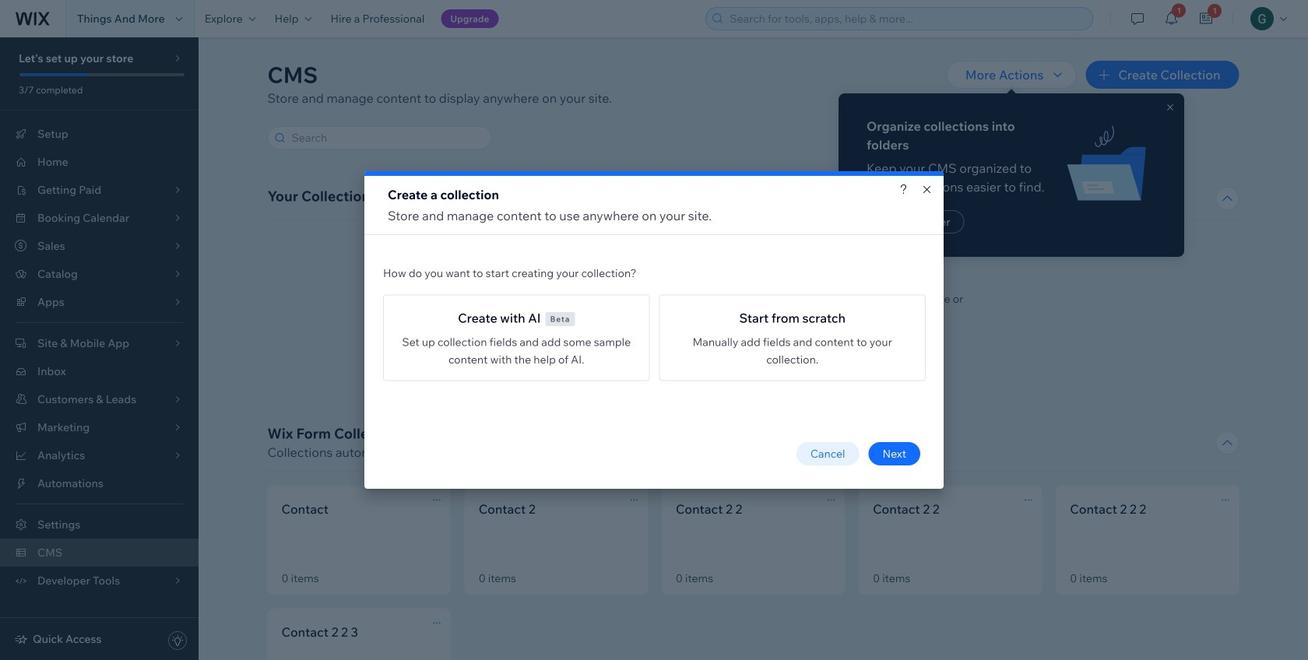 Task type: vqa. For each thing, say whether or not it's contained in the screenshot.
BILLING
no



Task type: describe. For each thing, give the bounding box(es) containing it.
Search for tools, apps, help & more... field
[[725, 8, 1088, 30]]

sidebar element
[[0, 37, 199, 661]]

Search field
[[287, 127, 487, 149]]



